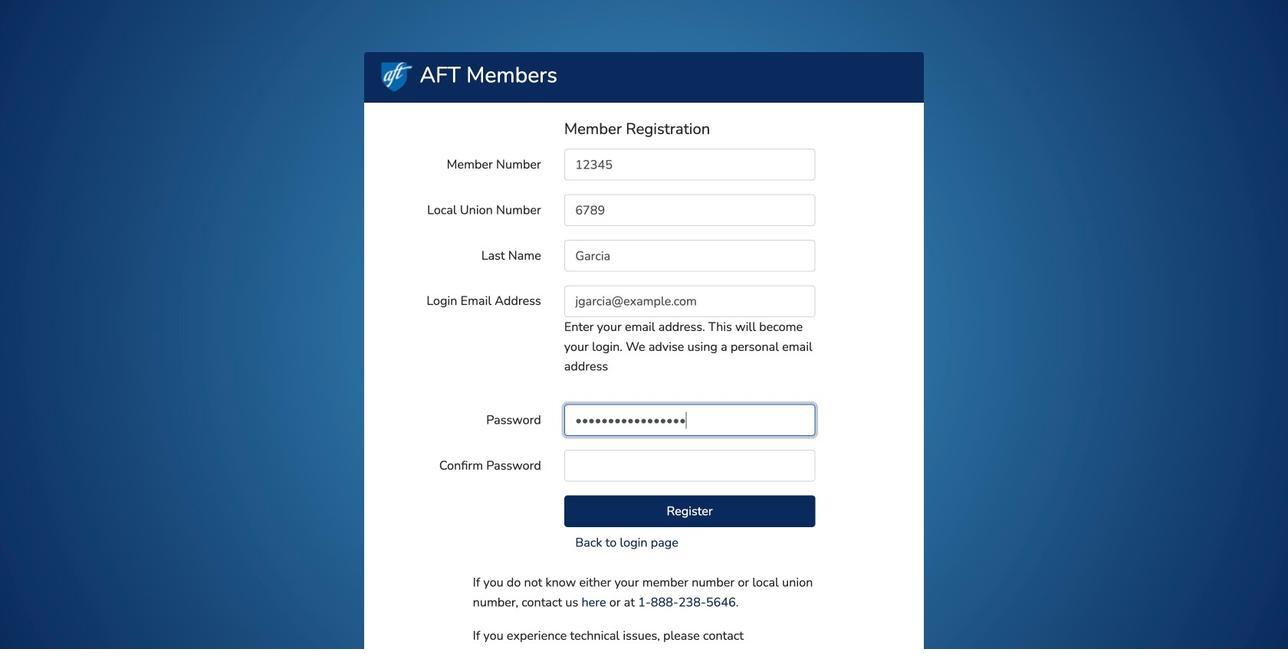 Task type: locate. For each thing, give the bounding box(es) containing it.
None text field
[[565, 149, 816, 181], [565, 195, 816, 226], [565, 149, 816, 181], [565, 195, 816, 226]]

None text field
[[565, 240, 816, 272], [565, 286, 816, 318], [565, 240, 816, 272], [565, 286, 816, 318]]

None password field
[[565, 405, 816, 437], [565, 450, 816, 482], [565, 405, 816, 437], [565, 450, 816, 482]]



Task type: describe. For each thing, give the bounding box(es) containing it.
aft members image
[[382, 62, 413, 92]]



